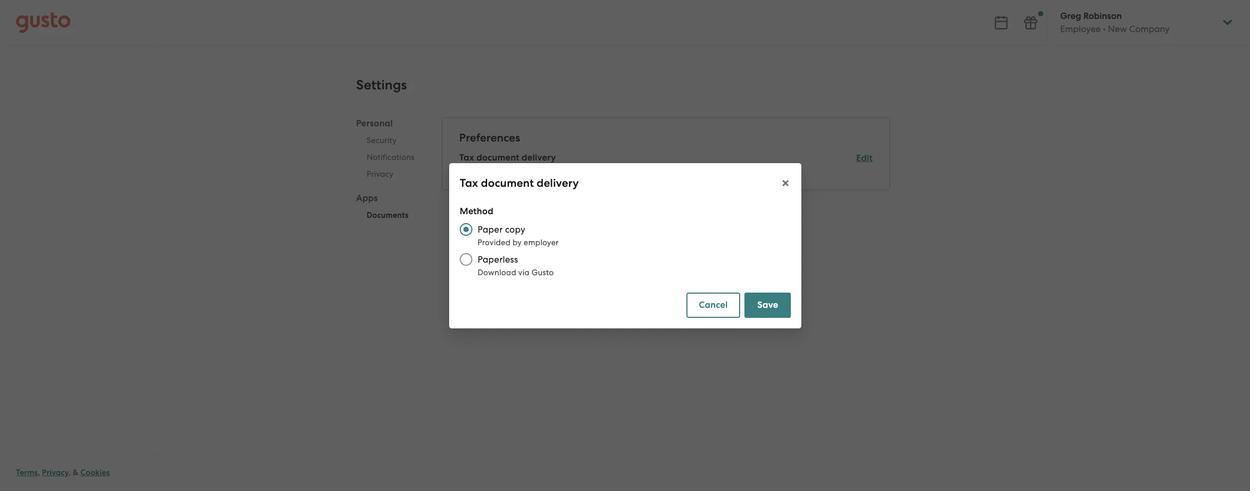 Task type: locate. For each thing, give the bounding box(es) containing it.
1 vertical spatial delivery
[[536, 176, 579, 190]]

paper
[[477, 224, 502, 235]]

tax document delivery inside 'dialog'
[[459, 176, 579, 190]]

privacy down notifications
[[367, 170, 393, 179]]

1 vertical spatial privacy
[[42, 469, 69, 478]]

home image
[[16, 12, 71, 33]]

delivery inside 'dialog'
[[536, 176, 579, 190]]

document inside preferences group
[[476, 152, 519, 163]]

1 vertical spatial document
[[481, 176, 534, 190]]

cookies
[[81, 469, 110, 478]]

0 horizontal spatial privacy
[[42, 469, 69, 478]]

1 horizontal spatial ,
[[69, 469, 71, 478]]

tax up the method
[[459, 176, 478, 190]]

1 tax document delivery from the top
[[459, 152, 556, 163]]

1 vertical spatial tax document delivery
[[459, 176, 579, 190]]

tax document delivery inside preferences group
[[459, 152, 556, 163]]

security
[[367, 136, 397, 146]]

1 tax from the top
[[459, 152, 474, 163]]

0 vertical spatial privacy
[[367, 170, 393, 179]]

method
[[459, 206, 493, 217]]

1 vertical spatial tax
[[459, 176, 478, 190]]

0 vertical spatial delivery
[[522, 152, 556, 163]]

privacy link down notifications
[[356, 166, 425, 183]]

account menu element
[[1047, 0, 1234, 45]]

0 vertical spatial privacy link
[[356, 166, 425, 183]]

privacy link
[[356, 166, 425, 183], [42, 469, 69, 478]]

Paperless radio
[[454, 248, 477, 271]]

0 vertical spatial tax
[[459, 152, 474, 163]]

group
[[356, 118, 425, 227]]

paper copy
[[477, 224, 525, 235]]

document up the method
[[481, 176, 534, 190]]

,
[[38, 469, 40, 478], [69, 469, 71, 478]]

0 horizontal spatial privacy link
[[42, 469, 69, 478]]

provided
[[477, 238, 510, 248]]

by
[[512, 238, 521, 248]]

tax inside preferences group
[[459, 152, 474, 163]]

settings
[[356, 77, 407, 93]]

delivery
[[522, 152, 556, 163], [536, 176, 579, 190]]

1 horizontal spatial privacy
[[367, 170, 393, 179]]

documents
[[367, 211, 409, 220]]

document down preferences
[[476, 152, 519, 163]]

tax document delivery down preferences
[[459, 152, 556, 163]]

save button
[[744, 293, 791, 318]]

2 tax from the top
[[459, 176, 478, 190]]

0 horizontal spatial ,
[[38, 469, 40, 478]]

privacy
[[367, 170, 393, 179], [42, 469, 69, 478]]

privacy left '&'
[[42, 469, 69, 478]]

tax
[[459, 152, 474, 163], [459, 176, 478, 190]]

Paper copy radio
[[454, 218, 477, 241]]

notifications link
[[356, 149, 425, 166]]

terms
[[16, 469, 38, 478]]

privacy link left '&'
[[42, 469, 69, 478]]

document
[[476, 152, 519, 163], [481, 176, 534, 190]]

tax document delivery dialog
[[449, 163, 801, 329]]

terms link
[[16, 469, 38, 478]]

tax document delivery
[[459, 152, 556, 163], [459, 176, 579, 190]]

cancel
[[699, 300, 728, 311]]

0 vertical spatial tax document delivery
[[459, 152, 556, 163]]

cancel button
[[686, 293, 740, 318]]

delivery inside preferences group
[[522, 152, 556, 163]]

copy
[[505, 224, 525, 235]]

1 vertical spatial privacy link
[[42, 469, 69, 478]]

notifications
[[367, 153, 414, 162]]

personal
[[356, 118, 393, 129]]

tax document delivery up copy
[[459, 176, 579, 190]]

tax down preferences
[[459, 152, 474, 163]]

0 vertical spatial document
[[476, 152, 519, 163]]

2 tax document delivery from the top
[[459, 176, 579, 190]]



Task type: vqa. For each thing, say whether or not it's contained in the screenshot.
the topmost document
yes



Task type: describe. For each thing, give the bounding box(es) containing it.
security link
[[356, 132, 425, 149]]

tax inside 'dialog'
[[459, 176, 478, 190]]

1 , from the left
[[38, 469, 40, 478]]

document inside 'dialog'
[[481, 176, 534, 190]]

preferences
[[459, 131, 520, 145]]

edit
[[856, 153, 873, 164]]

paperless
[[477, 254, 518, 265]]

save
[[757, 300, 778, 311]]

gusto
[[531, 268, 554, 278]]

tax document delivery element
[[459, 152, 873, 177]]

via
[[518, 268, 529, 278]]

apps
[[356, 193, 378, 204]]

terms , privacy , & cookies
[[16, 469, 110, 478]]

provided by employer
[[477, 238, 558, 248]]

download
[[477, 268, 516, 278]]

2 , from the left
[[69, 469, 71, 478]]

cookies button
[[81, 467, 110, 480]]

documents link
[[356, 207, 425, 224]]

&
[[73, 469, 79, 478]]

gusto navigation element
[[0, 45, 158, 88]]

group containing personal
[[356, 118, 425, 227]]

download via gusto
[[477, 268, 554, 278]]

1 horizontal spatial privacy link
[[356, 166, 425, 183]]

employer
[[523, 238, 558, 248]]

preferences group
[[459, 131, 873, 177]]

edit link
[[856, 153, 873, 164]]



